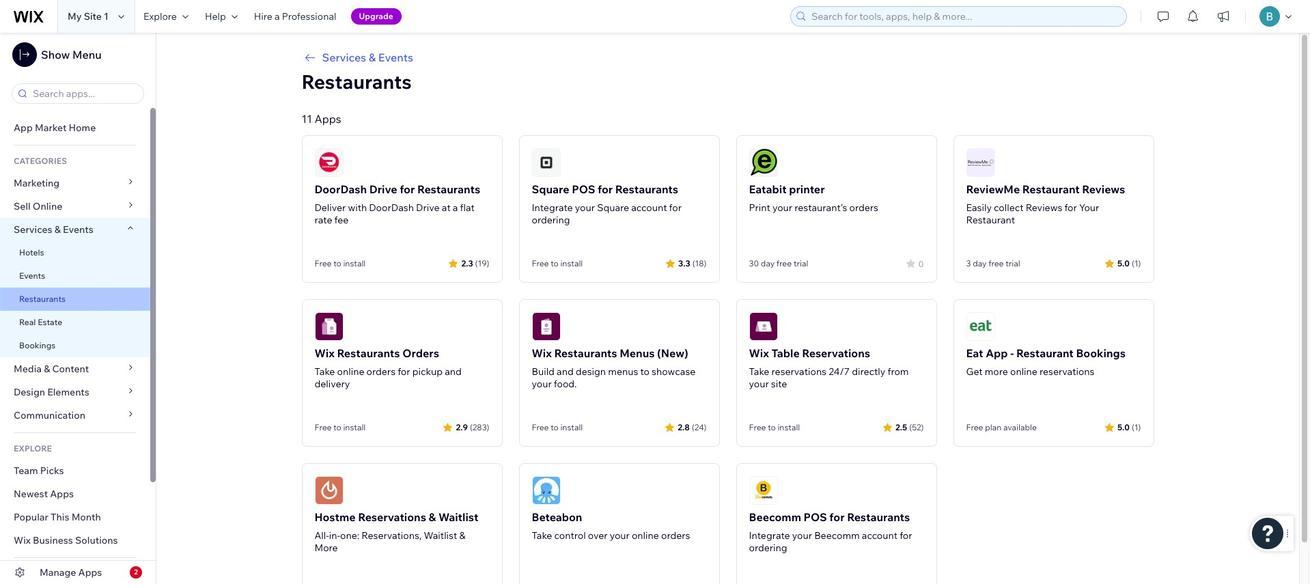 Task type: describe. For each thing, give the bounding box(es) containing it.
popular this month link
[[0, 506, 150, 529]]

(18)
[[693, 258, 707, 268]]

your inside square pos for restaurants integrate your square account for ordering
[[575, 202, 595, 214]]

install for square pos for restaurants
[[561, 258, 583, 269]]

restaurant's
[[795, 202, 847, 214]]

2.3 (19)
[[461, 258, 490, 268]]

food.
[[554, 378, 577, 390]]

1 horizontal spatial events
[[63, 223, 93, 236]]

orders for printer
[[850, 202, 879, 214]]

menus
[[608, 366, 638, 378]]

hire a professional link
[[246, 0, 345, 33]]

account for beecomm pos for restaurants
[[862, 530, 898, 542]]

sell online
[[14, 200, 62, 212]]

online inside beteabon take control over your online orders
[[632, 530, 659, 542]]

communication
[[14, 409, 88, 422]]

your inside beteabon take control over your online orders
[[610, 530, 630, 542]]

elements
[[47, 386, 89, 398]]

newest
[[14, 488, 48, 500]]

wix inside wix business solutions link
[[14, 534, 31, 547]]

(1) for reviewme restaurant reviews
[[1132, 258, 1141, 268]]

1 vertical spatial restaurant
[[966, 214, 1015, 226]]

ordering for square
[[532, 214, 570, 226]]

online
[[33, 200, 62, 212]]

wix business solutions
[[14, 534, 118, 547]]

communication link
[[0, 404, 150, 427]]

professional
[[282, 10, 337, 23]]

integrate for beecomm
[[749, 530, 790, 542]]

restaurant inside eat app - restaurant bookings get more online reservations
[[1017, 346, 1074, 360]]

over
[[588, 530, 608, 542]]

beecomm pos for restaurants logo image
[[749, 476, 778, 505]]

for inside 'wix restaurants orders take online orders for pickup and delivery'
[[398, 366, 410, 378]]

explore
[[143, 10, 177, 23]]

11 apps
[[302, 112, 341, 126]]

reservations inside hostme reservations & waitlist all-in-one: reservations, waitlist & more
[[358, 510, 426, 524]]

install for wix restaurants menus (new)
[[561, 422, 583, 432]]

to inside 'wix restaurants menus (new) build and design menus to showcase your food.'
[[640, 366, 650, 378]]

free for wix restaurants menus (new)
[[532, 422, 549, 432]]

trial for printer
[[794, 258, 809, 269]]

home
[[69, 122, 96, 134]]

reservations inside wix table reservations take reservations 24/7 directly from your site
[[802, 346, 870, 360]]

reservations inside eat app - restaurant bookings get more online reservations
[[1040, 366, 1095, 378]]

take inside beteabon take control over your online orders
[[532, 530, 552, 542]]

your
[[1079, 202, 1100, 214]]

site
[[771, 378, 787, 390]]

get
[[966, 366, 983, 378]]

collect
[[994, 202, 1024, 214]]

site
[[84, 10, 102, 23]]

0 vertical spatial waitlist
[[439, 510, 479, 524]]

free plan available
[[966, 422, 1037, 432]]

free to install for wix table reservations
[[749, 422, 800, 432]]

manage
[[40, 566, 76, 579]]

square pos for restaurants logo image
[[532, 148, 561, 177]]

2
[[134, 568, 138, 577]]

integrate for square
[[532, 202, 573, 214]]

(52)
[[910, 422, 924, 432]]

marketing
[[14, 177, 60, 189]]

more
[[985, 366, 1008, 378]]

to for wix restaurants menus (new)
[[551, 422, 559, 432]]

30
[[749, 258, 759, 269]]

print
[[749, 202, 771, 214]]

design elements link
[[0, 381, 150, 404]]

my
[[68, 10, 82, 23]]

reviewme
[[966, 182, 1020, 196]]

free for square pos for restaurants
[[532, 258, 549, 269]]

to for wix restaurants orders
[[334, 422, 341, 432]]

3
[[966, 258, 971, 269]]

0 horizontal spatial a
[[275, 10, 280, 23]]

0 vertical spatial beecomm
[[749, 510, 801, 524]]

in-
[[329, 530, 340, 542]]

restaurants inside 'wix restaurants orders take online orders for pickup and delivery'
[[337, 346, 400, 360]]

restaurants inside square pos for restaurants integrate your square account for ordering
[[616, 182, 678, 196]]

all-
[[315, 530, 329, 542]]

wix for wix table reservations
[[749, 346, 769, 360]]

24/7
[[829, 366, 850, 378]]

restaurants inside beecomm pos for restaurants integrate your beecomm account for ordering
[[847, 510, 910, 524]]

menus
[[620, 346, 655, 360]]

doordash drive for restaurants logo image
[[315, 148, 343, 177]]

marketing link
[[0, 171, 150, 195]]

restaurants inside 'doordash drive for restaurants deliver with doordash drive at a flat rate fee'
[[417, 182, 480, 196]]

hire
[[254, 10, 272, 23]]

bookings inside bookings link
[[19, 340, 56, 351]]

real estate link
[[0, 311, 150, 334]]

hostme reservations & waitlist logo image
[[315, 476, 343, 505]]

show menu
[[41, 48, 102, 61]]

fee
[[335, 214, 349, 226]]

with
[[348, 202, 367, 214]]

beteabon
[[532, 510, 582, 524]]

eatabit
[[749, 182, 787, 196]]

team picks link
[[0, 459, 150, 482]]

0 vertical spatial reviews
[[1082, 182, 1125, 196]]

design
[[14, 386, 45, 398]]

0 horizontal spatial reviews
[[1026, 202, 1063, 214]]

3.3
[[678, 258, 690, 268]]

app inside eat app - restaurant bookings get more online reservations
[[986, 346, 1008, 360]]

content
[[52, 363, 89, 375]]

menu
[[72, 48, 102, 61]]

this
[[51, 511, 69, 523]]

picks
[[40, 465, 64, 477]]

wix business solutions link
[[0, 529, 150, 552]]

from
[[888, 366, 909, 378]]

app market home link
[[0, 116, 150, 139]]

0 horizontal spatial services & events link
[[0, 218, 150, 241]]

solutions
[[75, 534, 118, 547]]

restaurants inside "link"
[[19, 294, 66, 304]]

2 vertical spatial events
[[19, 271, 45, 281]]

2.9
[[456, 422, 468, 432]]

Search apps... field
[[29, 84, 139, 103]]

5.0 (1) for reviewme restaurant reviews
[[1118, 258, 1141, 268]]

2.5 (52)
[[896, 422, 924, 432]]

eat app - restaurant bookings logo image
[[966, 312, 995, 341]]

team
[[14, 465, 38, 477]]

take for wix table reservations
[[749, 366, 770, 378]]

(new)
[[657, 346, 688, 360]]

categories
[[14, 156, 67, 166]]

deliver
[[315, 202, 346, 214]]

square pos for restaurants integrate your square account for ordering
[[532, 182, 682, 226]]

ordering for beecomm
[[749, 542, 787, 554]]

(283)
[[470, 422, 490, 432]]

a inside 'doordash drive for restaurants deliver with doordash drive at a flat rate fee'
[[453, 202, 458, 214]]

account for square pos for restaurants
[[631, 202, 667, 214]]

newest apps
[[14, 488, 74, 500]]

1 vertical spatial doordash
[[369, 202, 414, 214]]

take for wix restaurants orders
[[315, 366, 335, 378]]

show menu button
[[12, 42, 102, 67]]

more
[[315, 542, 338, 554]]

eat
[[966, 346, 984, 360]]

table
[[772, 346, 800, 360]]

services inside sidebar element
[[14, 223, 52, 236]]

month
[[71, 511, 101, 523]]

manage apps
[[40, 566, 102, 579]]

30 day free trial
[[749, 258, 809, 269]]

hire a professional
[[254, 10, 337, 23]]

showcase
[[652, 366, 696, 378]]

app inside sidebar element
[[14, 122, 33, 134]]

3 day free trial
[[966, 258, 1021, 269]]

free to install for square pos for restaurants
[[532, 258, 583, 269]]

restaurants link
[[0, 288, 150, 311]]

1 vertical spatial waitlist
[[424, 530, 457, 542]]

reservations,
[[362, 530, 422, 542]]



Task type: vqa. For each thing, say whether or not it's contained in the screenshot.
Design Elements 'link'
yes



Task type: locate. For each thing, give the bounding box(es) containing it.
0 horizontal spatial day
[[761, 258, 775, 269]]

free to install down 'site'
[[749, 422, 800, 432]]

free right (19)
[[532, 258, 549, 269]]

0
[[919, 259, 924, 269]]

trial right 3
[[1006, 258, 1021, 269]]

0 horizontal spatial trial
[[794, 258, 809, 269]]

restaurant up the your
[[1023, 182, 1080, 196]]

0 horizontal spatial services
[[14, 223, 52, 236]]

account inside square pos for restaurants integrate your square account for ordering
[[631, 202, 667, 214]]

2 horizontal spatial orders
[[850, 202, 879, 214]]

(24)
[[692, 422, 707, 432]]

free
[[777, 258, 792, 269], [989, 258, 1004, 269]]

(1)
[[1132, 258, 1141, 268], [1132, 422, 1141, 432]]

install up "wix restaurants menus (new) logo"
[[561, 258, 583, 269]]

2 5.0 from the top
[[1118, 422, 1130, 432]]

2 horizontal spatial take
[[749, 366, 770, 378]]

eatabit printer logo image
[[749, 148, 778, 177]]

0 vertical spatial services & events
[[322, 51, 413, 64]]

1 horizontal spatial square
[[597, 202, 629, 214]]

0 horizontal spatial take
[[315, 366, 335, 378]]

directly
[[852, 366, 886, 378]]

1 vertical spatial (1)
[[1132, 422, 1141, 432]]

install for doordash drive for restaurants
[[343, 258, 366, 269]]

0 vertical spatial doordash
[[315, 182, 367, 196]]

real estate
[[19, 317, 62, 327]]

0 horizontal spatial bookings
[[19, 340, 56, 351]]

upgrade button
[[351, 8, 402, 25]]

free left the plan in the right bottom of the page
[[966, 422, 984, 432]]

free to install down fee
[[315, 258, 366, 269]]

(1) for eat app - restaurant bookings
[[1132, 422, 1141, 432]]

2 reservations from the left
[[1040, 366, 1095, 378]]

0 horizontal spatial app
[[14, 122, 33, 134]]

to for wix table reservations
[[768, 422, 776, 432]]

0 horizontal spatial ordering
[[532, 214, 570, 226]]

your inside 'wix restaurants menus (new) build and design menus to showcase your food.'
[[532, 378, 552, 390]]

1 day from the left
[[761, 258, 775, 269]]

1 vertical spatial account
[[862, 530, 898, 542]]

for inside 'doordash drive for restaurants deliver with doordash drive at a flat rate fee'
[[400, 182, 415, 196]]

design elements
[[14, 386, 89, 398]]

ordering inside square pos for restaurants integrate your square account for ordering
[[532, 214, 570, 226]]

2 day from the left
[[973, 258, 987, 269]]

install down 'site'
[[778, 422, 800, 432]]

1 vertical spatial services & events link
[[0, 218, 150, 241]]

pos for square
[[572, 182, 595, 196]]

2 horizontal spatial apps
[[315, 112, 341, 126]]

to down menus
[[640, 366, 650, 378]]

1 horizontal spatial orders
[[661, 530, 690, 542]]

5.0
[[1118, 258, 1130, 268], [1118, 422, 1130, 432]]

waitlist
[[439, 510, 479, 524], [424, 530, 457, 542]]

0 vertical spatial integrate
[[532, 202, 573, 214]]

a
[[275, 10, 280, 23], [453, 202, 458, 214]]

orders for restaurants
[[367, 366, 396, 378]]

app left -
[[986, 346, 1008, 360]]

integrate inside square pos for restaurants integrate your square account for ordering
[[532, 202, 573, 214]]

free right 3
[[989, 258, 1004, 269]]

apps right manage
[[78, 566, 102, 579]]

0 horizontal spatial orders
[[367, 366, 396, 378]]

services & events down upgrade button
[[322, 51, 413, 64]]

doordash up the deliver
[[315, 182, 367, 196]]

0 vertical spatial account
[[631, 202, 667, 214]]

integrate down beecomm pos for restaurants logo
[[749, 530, 790, 542]]

1 5.0 (1) from the top
[[1118, 258, 1141, 268]]

1 vertical spatial drive
[[416, 202, 440, 214]]

0 vertical spatial 5.0
[[1118, 258, 1130, 268]]

restaurant down reviewme
[[966, 214, 1015, 226]]

1 vertical spatial orders
[[367, 366, 396, 378]]

11
[[302, 112, 312, 126]]

0 vertical spatial 5.0 (1)
[[1118, 258, 1141, 268]]

plan
[[985, 422, 1002, 432]]

account
[[631, 202, 667, 214], [862, 530, 898, 542]]

wix down popular
[[14, 534, 31, 547]]

and right pickup
[[445, 366, 462, 378]]

0 horizontal spatial free
[[777, 258, 792, 269]]

bookings inside eat app - restaurant bookings get more online reservations
[[1076, 346, 1126, 360]]

0 vertical spatial apps
[[315, 112, 341, 126]]

1 horizontal spatial app
[[986, 346, 1008, 360]]

0 horizontal spatial and
[[445, 366, 462, 378]]

wix inside 'wix restaurants menus (new) build and design menus to showcase your food.'
[[532, 346, 552, 360]]

(19)
[[475, 258, 490, 268]]

take left 'site'
[[749, 366, 770, 378]]

take down 'wix restaurants orders logo'
[[315, 366, 335, 378]]

install down fee
[[343, 258, 366, 269]]

sidebar element
[[0, 33, 156, 584]]

free for doordash drive for restaurants
[[315, 258, 332, 269]]

free for eatabit
[[777, 258, 792, 269]]

doordash
[[315, 182, 367, 196], [369, 202, 414, 214]]

free for reviewme
[[989, 258, 1004, 269]]

ordering inside beecomm pos for restaurants integrate your beecomm account for ordering
[[749, 542, 787, 554]]

0 horizontal spatial apps
[[50, 488, 74, 500]]

integrate down square pos for restaurants logo
[[532, 202, 573, 214]]

1 horizontal spatial a
[[453, 202, 458, 214]]

1 vertical spatial beecomm
[[815, 530, 860, 542]]

beteabon take control over your online orders
[[532, 510, 690, 542]]

free to install for wix restaurants menus (new)
[[532, 422, 583, 432]]

1 horizontal spatial services
[[322, 51, 366, 64]]

media & content
[[14, 363, 89, 375]]

0 horizontal spatial integrate
[[532, 202, 573, 214]]

1 horizontal spatial pos
[[804, 510, 827, 524]]

1 vertical spatial pos
[[804, 510, 827, 524]]

a right at on the top
[[453, 202, 458, 214]]

0 horizontal spatial reservations
[[358, 510, 426, 524]]

day right 3
[[973, 258, 987, 269]]

0 vertical spatial restaurant
[[1023, 182, 1080, 196]]

1 horizontal spatial bookings
[[1076, 346, 1126, 360]]

events down sell online link
[[63, 223, 93, 236]]

1 free from the left
[[777, 258, 792, 269]]

to down delivery
[[334, 422, 341, 432]]

5.0 (1)
[[1118, 258, 1141, 268], [1118, 422, 1141, 432]]

and right build on the bottom left of page
[[557, 366, 574, 378]]

ordering down beecomm pos for restaurants logo
[[749, 542, 787, 554]]

1 horizontal spatial ordering
[[749, 542, 787, 554]]

your inside eatabit printer print your restaurant's orders
[[773, 202, 793, 214]]

1 horizontal spatial doordash
[[369, 202, 414, 214]]

0 horizontal spatial square
[[532, 182, 570, 196]]

1 horizontal spatial reservations
[[802, 346, 870, 360]]

online right over
[[632, 530, 659, 542]]

5.0 for reviewme restaurant reviews
[[1118, 258, 1130, 268]]

free to install up "wix restaurants menus (new) logo"
[[532, 258, 583, 269]]

0 horizontal spatial reservations
[[772, 366, 827, 378]]

wix table reservations take reservations 24/7 directly from your site
[[749, 346, 909, 390]]

0 horizontal spatial drive
[[369, 182, 397, 196]]

install down delivery
[[343, 422, 366, 432]]

2 vertical spatial orders
[[661, 530, 690, 542]]

app left market
[[14, 122, 33, 134]]

day for eatabit printer
[[761, 258, 775, 269]]

1 vertical spatial a
[[453, 202, 458, 214]]

1 horizontal spatial free
[[989, 258, 1004, 269]]

apps for manage apps
[[78, 566, 102, 579]]

orders inside 'wix restaurants orders take online orders for pickup and delivery'
[[367, 366, 396, 378]]

to down 'site'
[[768, 422, 776, 432]]

Search for tools, apps, help & more... field
[[808, 7, 1123, 26]]

free right 30
[[777, 258, 792, 269]]

doordash drive for restaurants deliver with doordash drive at a flat rate fee
[[315, 182, 480, 226]]

estate
[[38, 317, 62, 327]]

1 horizontal spatial take
[[532, 530, 552, 542]]

reservations inside wix table reservations take reservations 24/7 directly from your site
[[772, 366, 827, 378]]

1 horizontal spatial trial
[[1006, 258, 1021, 269]]

1 horizontal spatial services & events link
[[302, 49, 1154, 66]]

1 vertical spatial ordering
[[749, 542, 787, 554]]

2 trial from the left
[[1006, 258, 1021, 269]]

wix restaurants menus (new) logo image
[[532, 312, 561, 341]]

take inside wix table reservations take reservations 24/7 directly from your site
[[749, 366, 770, 378]]

free for wix restaurants orders
[[315, 422, 332, 432]]

0 vertical spatial reservations
[[802, 346, 870, 360]]

wix left table on the bottom right of the page
[[749, 346, 769, 360]]

2 horizontal spatial online
[[1010, 366, 1038, 378]]

services up 'hotels'
[[14, 223, 52, 236]]

restaurants
[[302, 70, 412, 94], [417, 182, 480, 196], [616, 182, 678, 196], [19, 294, 66, 304], [337, 346, 400, 360], [554, 346, 617, 360], [847, 510, 910, 524]]

5.0 (1) for eat app - restaurant bookings
[[1118, 422, 1141, 432]]

for
[[400, 182, 415, 196], [598, 182, 613, 196], [669, 202, 682, 214], [1065, 202, 1077, 214], [398, 366, 410, 378], [830, 510, 845, 524], [900, 530, 913, 542]]

online inside eat app - restaurant bookings get more online reservations
[[1010, 366, 1038, 378]]

2 5.0 (1) from the top
[[1118, 422, 1141, 432]]

1 vertical spatial app
[[986, 346, 1008, 360]]

help button
[[197, 0, 246, 33]]

my site 1
[[68, 10, 109, 23]]

integrate inside beecomm pos for restaurants integrate your beecomm account for ordering
[[749, 530, 790, 542]]

free to install for wix restaurants orders
[[315, 422, 366, 432]]

online
[[337, 366, 364, 378], [1010, 366, 1038, 378], [632, 530, 659, 542]]

orders inside eatabit printer print your restaurant's orders
[[850, 202, 879, 214]]

apps for newest apps
[[50, 488, 74, 500]]

orders inside beteabon take control over your online orders
[[661, 530, 690, 542]]

events down upgrade button
[[378, 51, 413, 64]]

popular
[[14, 511, 48, 523]]

0 horizontal spatial beecomm
[[749, 510, 801, 524]]

trial for restaurant
[[1006, 258, 1021, 269]]

2.3
[[461, 258, 473, 268]]

1 horizontal spatial beecomm
[[815, 530, 860, 542]]

wix restaurants orders take online orders for pickup and delivery
[[315, 346, 462, 390]]

one:
[[340, 530, 359, 542]]

0 horizontal spatial account
[[631, 202, 667, 214]]

0 vertical spatial services & events link
[[302, 49, 1154, 66]]

1 horizontal spatial and
[[557, 366, 574, 378]]

2 vertical spatial apps
[[78, 566, 102, 579]]

0 vertical spatial square
[[532, 182, 570, 196]]

bookings
[[19, 340, 56, 351], [1076, 346, 1126, 360]]

reservations
[[772, 366, 827, 378], [1040, 366, 1095, 378]]

free to install down food.
[[532, 422, 583, 432]]

and inside 'wix restaurants orders take online orders for pickup and delivery'
[[445, 366, 462, 378]]

free to install
[[315, 258, 366, 269], [532, 258, 583, 269], [315, 422, 366, 432], [532, 422, 583, 432], [749, 422, 800, 432]]

upgrade
[[359, 11, 393, 21]]

0 vertical spatial (1)
[[1132, 258, 1141, 268]]

1 horizontal spatial online
[[632, 530, 659, 542]]

help
[[205, 10, 226, 23]]

wix down 'wix restaurants orders logo'
[[315, 346, 335, 360]]

real
[[19, 317, 36, 327]]

2 (1) from the top
[[1132, 422, 1141, 432]]

0 vertical spatial services
[[322, 51, 366, 64]]

install
[[343, 258, 366, 269], [561, 258, 583, 269], [343, 422, 366, 432], [561, 422, 583, 432], [778, 422, 800, 432]]

easily
[[966, 202, 992, 214]]

1 vertical spatial reservations
[[358, 510, 426, 524]]

media
[[14, 363, 42, 375]]

pos for beecomm
[[804, 510, 827, 524]]

pos inside square pos for restaurants integrate your square account for ordering
[[572, 182, 595, 196]]

a right hire
[[275, 10, 280, 23]]

events link
[[0, 264, 150, 288]]

install for wix table reservations
[[778, 422, 800, 432]]

apps up this
[[50, 488, 74, 500]]

free to install for doordash drive for restaurants
[[315, 258, 366, 269]]

available
[[1004, 422, 1037, 432]]

take inside 'wix restaurants orders take online orders for pickup and delivery'
[[315, 366, 335, 378]]

2.8
[[678, 422, 690, 432]]

0 vertical spatial pos
[[572, 182, 595, 196]]

team picks
[[14, 465, 64, 477]]

2 vertical spatial restaurant
[[1017, 346, 1074, 360]]

free to install down delivery
[[315, 422, 366, 432]]

0 vertical spatial ordering
[[532, 214, 570, 226]]

explore
[[14, 443, 52, 454]]

services down upgrade button
[[322, 51, 366, 64]]

to down fee
[[334, 258, 341, 269]]

online down 'wix restaurants orders logo'
[[337, 366, 364, 378]]

reviewme restaurant reviews easily collect reviews for your restaurant
[[966, 182, 1125, 226]]

square
[[532, 182, 570, 196], [597, 202, 629, 214]]

your inside beecomm pos for restaurants integrate your beecomm account for ordering
[[792, 530, 812, 542]]

to up "wix restaurants menus (new) logo"
[[551, 258, 559, 269]]

app market home
[[14, 122, 96, 134]]

0 vertical spatial events
[[378, 51, 413, 64]]

1 5.0 from the top
[[1118, 258, 1130, 268]]

1 vertical spatial square
[[597, 202, 629, 214]]

reviews
[[1082, 182, 1125, 196], [1026, 202, 1063, 214]]

1 vertical spatial integrate
[[749, 530, 790, 542]]

day for reviewme restaurant reviews
[[973, 258, 987, 269]]

apps inside newest apps link
[[50, 488, 74, 500]]

pos inside beecomm pos for restaurants integrate your beecomm account for ordering
[[804, 510, 827, 524]]

1 trial from the left
[[794, 258, 809, 269]]

1 vertical spatial reviews
[[1026, 202, 1063, 214]]

reviewme restaurant reviews logo image
[[966, 148, 995, 177]]

-
[[1011, 346, 1014, 360]]

1 horizontal spatial drive
[[416, 202, 440, 214]]

1
[[104, 10, 109, 23]]

beecomm pos for restaurants integrate your beecomm account for ordering
[[749, 510, 913, 554]]

1 vertical spatial services & events
[[14, 223, 93, 236]]

2.5
[[896, 422, 908, 432]]

ordering
[[532, 214, 570, 226], [749, 542, 787, 554]]

sell online link
[[0, 195, 150, 218]]

free for wix table reservations
[[749, 422, 766, 432]]

services & events link
[[302, 49, 1154, 66], [0, 218, 150, 241]]

wix inside wix table reservations take reservations 24/7 directly from your site
[[749, 346, 769, 360]]

for inside reviewme restaurant reviews easily collect reviews for your restaurant
[[1065, 202, 1077, 214]]

reviews up the your
[[1082, 182, 1125, 196]]

1 horizontal spatial account
[[862, 530, 898, 542]]

services & events inside sidebar element
[[14, 223, 93, 236]]

2 horizontal spatial events
[[378, 51, 413, 64]]

5.0 for eat app - restaurant bookings
[[1118, 422, 1130, 432]]

wix
[[315, 346, 335, 360], [532, 346, 552, 360], [749, 346, 769, 360], [14, 534, 31, 547]]

1 vertical spatial events
[[63, 223, 93, 236]]

wix for wix restaurants orders
[[315, 346, 335, 360]]

reservations up 24/7
[[802, 346, 870, 360]]

beteabon logo image
[[532, 476, 561, 505]]

free right (24)
[[749, 422, 766, 432]]

2 free from the left
[[989, 258, 1004, 269]]

eatabit printer print your restaurant's orders
[[749, 182, 879, 214]]

&
[[369, 51, 376, 64], [54, 223, 61, 236], [44, 363, 50, 375], [429, 510, 436, 524], [459, 530, 466, 542]]

app
[[14, 122, 33, 134], [986, 346, 1008, 360]]

day
[[761, 258, 775, 269], [973, 258, 987, 269]]

take down beteabon
[[532, 530, 552, 542]]

account inside beecomm pos for restaurants integrate your beecomm account for ordering
[[862, 530, 898, 542]]

1 horizontal spatial integrate
[[749, 530, 790, 542]]

design
[[576, 366, 606, 378]]

2 and from the left
[[557, 366, 574, 378]]

1 horizontal spatial apps
[[78, 566, 102, 579]]

trial right 30
[[794, 258, 809, 269]]

1 (1) from the top
[[1132, 258, 1141, 268]]

1 vertical spatial 5.0 (1)
[[1118, 422, 1141, 432]]

bookings link
[[0, 334, 150, 357]]

apps for 11 apps
[[315, 112, 341, 126]]

newest apps link
[[0, 482, 150, 506]]

install for wix restaurants orders
[[343, 422, 366, 432]]

your inside wix table reservations take reservations 24/7 directly from your site
[[749, 378, 769, 390]]

0 vertical spatial orders
[[850, 202, 879, 214]]

1 horizontal spatial services & events
[[322, 51, 413, 64]]

to for doordash drive for restaurants
[[334, 258, 341, 269]]

printer
[[789, 182, 825, 196]]

reservations up the "reservations,"
[[358, 510, 426, 524]]

wix up build on the bottom left of page
[[532, 346, 552, 360]]

0 horizontal spatial online
[[337, 366, 364, 378]]

online inside 'wix restaurants orders take online orders for pickup and delivery'
[[337, 366, 364, 378]]

0 vertical spatial a
[[275, 10, 280, 23]]

free down rate
[[315, 258, 332, 269]]

and inside 'wix restaurants menus (new) build and design menus to showcase your food.'
[[557, 366, 574, 378]]

sell
[[14, 200, 31, 212]]

wix inside 'wix restaurants orders take online orders for pickup and delivery'
[[315, 346, 335, 360]]

0 horizontal spatial pos
[[572, 182, 595, 196]]

1 vertical spatial apps
[[50, 488, 74, 500]]

events down 'hotels'
[[19, 271, 45, 281]]

to down food.
[[551, 422, 559, 432]]

0 vertical spatial drive
[[369, 182, 397, 196]]

3.3 (18)
[[678, 258, 707, 268]]

1 horizontal spatial reservations
[[1040, 366, 1095, 378]]

0 horizontal spatial services & events
[[14, 223, 93, 236]]

day right 30
[[761, 258, 775, 269]]

wix table reservations logo image
[[749, 312, 778, 341]]

1 horizontal spatial reviews
[[1082, 182, 1125, 196]]

1 reservations from the left
[[772, 366, 827, 378]]

build
[[532, 366, 555, 378]]

and
[[445, 366, 462, 378], [557, 366, 574, 378]]

online down -
[[1010, 366, 1038, 378]]

2.9 (283)
[[456, 422, 490, 432]]

free for eat app - restaurant bookings
[[966, 422, 984, 432]]

to for square pos for restaurants
[[551, 258, 559, 269]]

1 vertical spatial 5.0
[[1118, 422, 1130, 432]]

restaurant
[[1023, 182, 1080, 196], [966, 214, 1015, 226], [1017, 346, 1074, 360]]

doordash right with
[[369, 202, 414, 214]]

wix for wix restaurants menus (new)
[[532, 346, 552, 360]]

orders
[[403, 346, 439, 360]]

free down build on the bottom left of page
[[532, 422, 549, 432]]

install down food.
[[561, 422, 583, 432]]

restaurant right -
[[1017, 346, 1074, 360]]

1 and from the left
[[445, 366, 462, 378]]

wix restaurants orders logo image
[[315, 312, 343, 341]]

restaurants inside 'wix restaurants menus (new) build and design menus to showcase your food.'
[[554, 346, 617, 360]]

services & events down online
[[14, 223, 93, 236]]

reviews right collect
[[1026, 202, 1063, 214]]

apps right the 11
[[315, 112, 341, 126]]

free down delivery
[[315, 422, 332, 432]]

ordering down square pos for restaurants logo
[[532, 214, 570, 226]]



